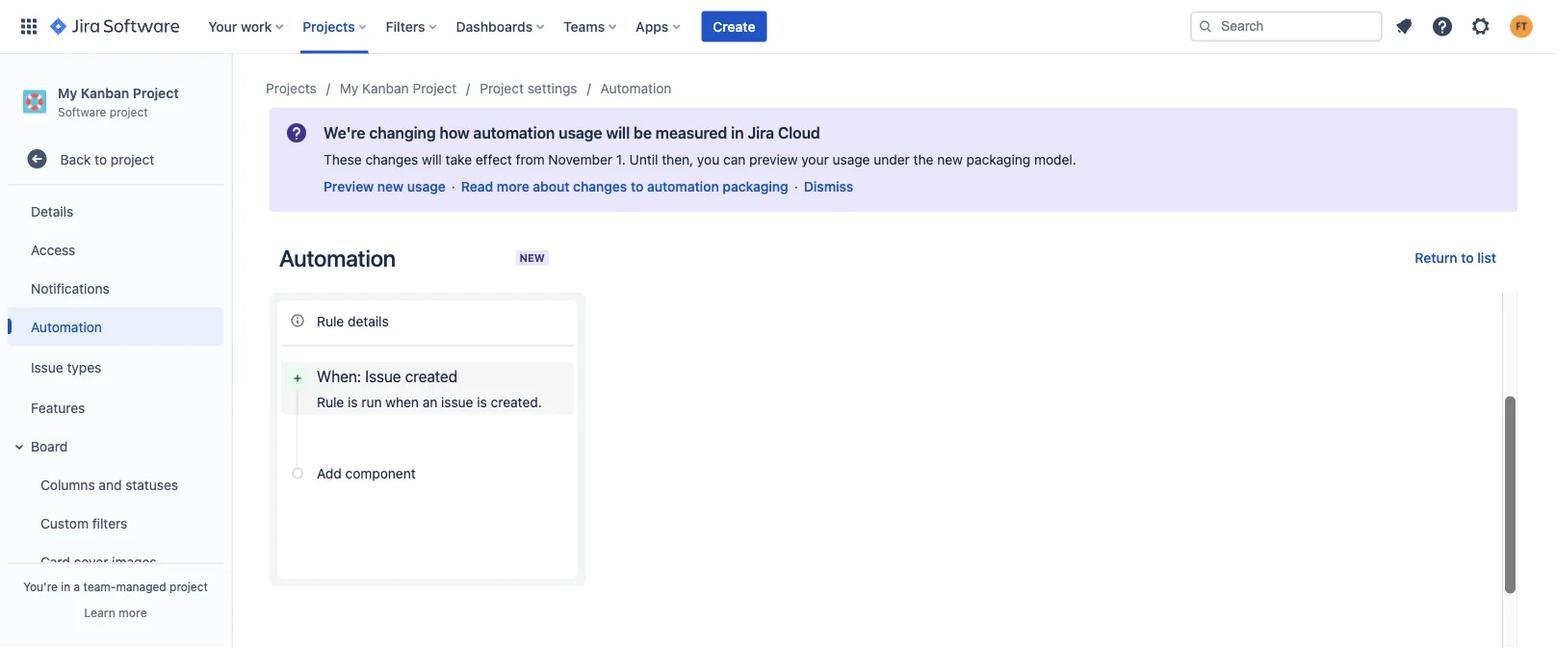 Task type: locate. For each thing, give the bounding box(es) containing it.
rule down when:
[[317, 394, 344, 410]]

0 horizontal spatial more
[[119, 606, 147, 619]]

return
[[1415, 250, 1458, 266]]

project right managed
[[170, 580, 208, 593]]

issue inside when: issue created rule is run when an issue is created.
[[365, 367, 401, 386]]

0 vertical spatial projects
[[303, 18, 355, 34]]

automation up from at the left of page
[[473, 124, 555, 142]]

automation for notifications
[[31, 319, 102, 334]]

to left list
[[1461, 250, 1474, 266]]

in
[[731, 124, 744, 142], [61, 580, 71, 593]]

my up we're
[[340, 80, 359, 96]]

1 vertical spatial usage
[[833, 152, 870, 168]]

changes down november on the top left
[[573, 179, 627, 195]]

1 rule from the top
[[317, 313, 344, 329]]

1 horizontal spatial will
[[606, 124, 630, 142]]

banner
[[0, 0, 1556, 54]]

project for my kanban project software project
[[133, 85, 179, 101]]

0 horizontal spatial automation
[[473, 124, 555, 142]]

project
[[413, 80, 457, 96], [480, 80, 524, 96], [133, 85, 179, 101]]

projects for projects link
[[266, 80, 317, 96]]

0 vertical spatial changes
[[365, 152, 418, 168]]

1 horizontal spatial project
[[413, 80, 457, 96]]

1 horizontal spatial new
[[937, 152, 963, 168]]

0 horizontal spatial will
[[422, 152, 442, 168]]

projects for the projects dropdown button on the left top of the page
[[303, 18, 355, 34]]

more down from at the left of page
[[497, 179, 529, 195]]

in left the a at the bottom left
[[61, 580, 71, 593]]

packaging left model.
[[967, 152, 1031, 168]]

changes up preview new usage button
[[365, 152, 418, 168]]

under
[[874, 152, 910, 168]]

dashboards
[[456, 18, 533, 34]]

project right "software"
[[110, 105, 148, 118]]

my inside my kanban project software project
[[58, 85, 77, 101]]

0 vertical spatial usage
[[559, 124, 602, 142]]

kanban
[[362, 80, 409, 96], [81, 85, 129, 101]]

1 horizontal spatial automation
[[647, 179, 719, 195]]

your profile and settings image
[[1510, 15, 1533, 38]]

dismiss
[[804, 179, 854, 195]]

filters button
[[380, 11, 445, 42]]

more down managed
[[119, 606, 147, 619]]

0 horizontal spatial my
[[58, 85, 77, 101]]

new right preview
[[377, 179, 404, 195]]

kanban inside my kanban project software project
[[81, 85, 129, 101]]

my
[[340, 80, 359, 96], [58, 85, 77, 101]]

columns
[[40, 477, 95, 492]]

1 vertical spatial new
[[377, 179, 404, 195]]

in left jira
[[731, 124, 744, 142]]

teams
[[564, 18, 605, 34]]

0 horizontal spatial in
[[61, 580, 71, 593]]

2 horizontal spatial automation
[[600, 80, 672, 96]]

0 vertical spatial automation link
[[600, 77, 672, 100]]

1 horizontal spatial more
[[497, 179, 529, 195]]

automation link for project settings
[[600, 77, 672, 100]]

learn
[[84, 606, 115, 619]]

0 horizontal spatial kanban
[[81, 85, 129, 101]]

new right the
[[937, 152, 963, 168]]

·
[[451, 179, 455, 195], [794, 179, 798, 195]]

1 horizontal spatial to
[[631, 179, 644, 195]]

1 vertical spatial in
[[61, 580, 71, 593]]

custom
[[40, 515, 89, 531]]

banner containing your work
[[0, 0, 1556, 54]]

measured
[[656, 124, 727, 142]]

1 horizontal spatial ·
[[794, 179, 798, 195]]

0 vertical spatial project
[[110, 105, 148, 118]]

jira
[[748, 124, 774, 142]]

1 vertical spatial more
[[119, 606, 147, 619]]

2 vertical spatial to
[[1461, 250, 1474, 266]]

2 vertical spatial project
[[170, 580, 208, 593]]

cover
[[74, 554, 108, 569]]

back to project link
[[8, 140, 223, 178]]

0 horizontal spatial new
[[377, 179, 404, 195]]

my up "software"
[[58, 85, 77, 101]]

1 vertical spatial packaging
[[723, 179, 788, 195]]

1 horizontal spatial automation link
[[600, 77, 672, 100]]

1 horizontal spatial my
[[340, 80, 359, 96]]

0 vertical spatial automation
[[600, 80, 672, 96]]

usage up november on the top left
[[559, 124, 602, 142]]

0 vertical spatial to
[[95, 151, 107, 167]]

Search field
[[1190, 11, 1383, 42]]

kanban for my kanban project software project
[[81, 85, 129, 101]]

0 horizontal spatial is
[[348, 394, 358, 410]]

is
[[348, 394, 358, 410], [477, 394, 487, 410]]

1 horizontal spatial issue
[[365, 367, 401, 386]]

will
[[606, 124, 630, 142], [422, 152, 442, 168]]

details
[[348, 313, 389, 329]]

project left the settings
[[480, 80, 524, 96]]

0 vertical spatial more
[[497, 179, 529, 195]]

add component button
[[281, 457, 574, 490]]

apps
[[636, 18, 669, 34]]

0 horizontal spatial automation
[[31, 319, 102, 334]]

create
[[713, 18, 755, 34]]

0 horizontal spatial issue
[[31, 359, 63, 375]]

usage down take
[[407, 179, 446, 195]]

will left be
[[606, 124, 630, 142]]

1 horizontal spatial in
[[731, 124, 744, 142]]

0 horizontal spatial usage
[[407, 179, 446, 195]]

to
[[95, 151, 107, 167], [631, 179, 644, 195], [1461, 250, 1474, 266]]

rule left details
[[317, 313, 344, 329]]

to for return
[[1461, 250, 1474, 266]]

card cover images link
[[19, 542, 223, 581]]

your work button
[[202, 11, 291, 42]]

board button
[[8, 427, 223, 465]]

types
[[67, 359, 101, 375]]

1 is from the left
[[348, 394, 358, 410]]

my for my kanban project
[[340, 80, 359, 96]]

automation for project settings
[[600, 80, 672, 96]]

kanban up changing
[[362, 80, 409, 96]]

projects right sidebar navigation 'image'
[[266, 80, 317, 96]]

automation up rule details
[[279, 245, 396, 272]]

1 vertical spatial changes
[[573, 179, 627, 195]]

notifications image
[[1393, 15, 1416, 38]]

columns and statuses
[[40, 477, 178, 492]]

1 horizontal spatial automation
[[279, 245, 396, 272]]

project settings
[[480, 80, 577, 96]]

1 horizontal spatial changes
[[573, 179, 627, 195]]

0 horizontal spatial ·
[[451, 179, 455, 195]]

2 horizontal spatial to
[[1461, 250, 1474, 266]]

usage
[[559, 124, 602, 142], [833, 152, 870, 168], [407, 179, 446, 195]]

details link
[[8, 192, 223, 230]]

group
[[4, 186, 223, 647]]

0 vertical spatial in
[[731, 124, 744, 142]]

be
[[634, 124, 652, 142]]

automation link up be
[[600, 77, 672, 100]]

· left dismiss
[[794, 179, 798, 195]]

automation down 'notifications'
[[31, 319, 102, 334]]

model.
[[1034, 152, 1076, 168]]

filters
[[386, 18, 425, 34]]

2 vertical spatial automation
[[31, 319, 102, 334]]

0 vertical spatial automation
[[473, 124, 555, 142]]

preview
[[749, 152, 798, 168]]

· left read
[[451, 179, 455, 195]]

automation
[[600, 80, 672, 96], [279, 245, 396, 272], [31, 319, 102, 334]]

usage up dismiss
[[833, 152, 870, 168]]

1 vertical spatial projects
[[266, 80, 317, 96]]

kanban up "software"
[[81, 85, 129, 101]]

issue types
[[31, 359, 101, 375]]

notifications
[[31, 280, 109, 296]]

0 vertical spatial rule
[[317, 313, 344, 329]]

1 horizontal spatial is
[[477, 394, 487, 410]]

appswitcher icon image
[[17, 15, 40, 38]]

2 horizontal spatial usage
[[833, 152, 870, 168]]

project left sidebar navigation 'image'
[[133, 85, 179, 101]]

0 vertical spatial packaging
[[967, 152, 1031, 168]]

projects right work
[[303, 18, 355, 34]]

1 horizontal spatial usage
[[559, 124, 602, 142]]

november
[[548, 152, 613, 168]]

rule inside when: issue created rule is run when an issue is created.
[[317, 394, 344, 410]]

add component
[[317, 465, 416, 481]]

changing
[[369, 124, 436, 142]]

issue left types at the left
[[31, 359, 63, 375]]

return to list
[[1415, 250, 1497, 266]]

these
[[324, 152, 362, 168]]

2 rule from the top
[[317, 394, 344, 410]]

automation down then,
[[647, 179, 719, 195]]

1 horizontal spatial packaging
[[967, 152, 1031, 168]]

custom filters
[[40, 515, 127, 531]]

to right back
[[95, 151, 107, 167]]

board
[[31, 438, 68, 454]]

create button
[[701, 11, 767, 42]]

jira software image
[[50, 15, 179, 38], [50, 15, 179, 38]]

0 horizontal spatial to
[[95, 151, 107, 167]]

rule inside rule details button
[[317, 313, 344, 329]]

automation link up types at the left
[[8, 307, 223, 346]]

project for my kanban project
[[413, 80, 457, 96]]

is right issue on the bottom
[[477, 394, 487, 410]]

1 vertical spatial automation
[[647, 179, 719, 195]]

new
[[937, 152, 963, 168], [377, 179, 404, 195]]

a
[[74, 580, 80, 593]]

project inside my kanban project software project
[[110, 105, 148, 118]]

0 horizontal spatial packaging
[[723, 179, 788, 195]]

images
[[112, 554, 156, 569]]

project up how
[[413, 80, 457, 96]]

packaging
[[967, 152, 1031, 168], [723, 179, 788, 195]]

automation up be
[[600, 80, 672, 96]]

issue up run
[[365, 367, 401, 386]]

1 vertical spatial rule
[[317, 394, 344, 410]]

sidebar navigation image
[[210, 77, 252, 116]]

will left take
[[422, 152, 442, 168]]

project inside my kanban project software project
[[133, 85, 179, 101]]

2 vertical spatial usage
[[407, 179, 446, 195]]

to down until
[[631, 179, 644, 195]]

0 horizontal spatial changes
[[365, 152, 418, 168]]

automation
[[473, 124, 555, 142], [647, 179, 719, 195]]

teams button
[[558, 11, 624, 42]]

1 vertical spatial project
[[111, 151, 154, 167]]

0 horizontal spatial project
[[133, 85, 179, 101]]

packaging down 'preview'
[[723, 179, 788, 195]]

features link
[[8, 388, 223, 427]]

project up details 'link'
[[111, 151, 154, 167]]

until
[[629, 152, 658, 168]]

1 vertical spatial automation link
[[8, 307, 223, 346]]

rule details
[[317, 313, 389, 329]]

1 vertical spatial will
[[422, 152, 442, 168]]

card
[[40, 554, 70, 569]]

0 vertical spatial new
[[937, 152, 963, 168]]

kanban for my kanban project
[[362, 80, 409, 96]]

projects inside dropdown button
[[303, 18, 355, 34]]

to inside button
[[1461, 250, 1474, 266]]

created
[[405, 367, 458, 386]]

is left run
[[348, 394, 358, 410]]

1 horizontal spatial kanban
[[362, 80, 409, 96]]

0 horizontal spatial automation link
[[8, 307, 223, 346]]

learn more button
[[84, 605, 147, 620]]

features
[[31, 399, 85, 415]]

automation link
[[600, 77, 672, 100], [8, 307, 223, 346]]

projects
[[303, 18, 355, 34], [266, 80, 317, 96]]

custom filters link
[[19, 504, 223, 542]]



Task type: describe. For each thing, give the bounding box(es) containing it.
2 horizontal spatial project
[[480, 80, 524, 96]]

read
[[461, 179, 493, 195]]

your
[[208, 18, 237, 34]]

automation inside we're changing how automation usage will be measured in jira cloud these changes will take effect from november 1. until then, you can preview your usage under the new packaging model.
[[473, 124, 555, 142]]

team-
[[83, 580, 116, 593]]

my kanban project software project
[[58, 85, 179, 118]]

new inside we're changing how automation usage will be measured in jira cloud these changes will take effect from november 1. until then, you can preview your usage under the new packaging model.
[[937, 152, 963, 168]]

software
[[58, 105, 106, 118]]

access
[[31, 242, 75, 257]]

add
[[317, 465, 342, 481]]

1 vertical spatial to
[[631, 179, 644, 195]]

projects link
[[266, 77, 317, 100]]

created.
[[491, 394, 542, 410]]

automation link for notifications
[[8, 307, 223, 346]]

notifications link
[[8, 269, 223, 307]]

dismiss button
[[804, 177, 854, 196]]

issue
[[441, 394, 473, 410]]

back
[[60, 151, 91, 167]]

packaging inside we're changing how automation usage will be measured in jira cloud these changes will take effect from november 1. until then, you can preview your usage under the new packaging model.
[[967, 152, 1031, 168]]

you're in a team-managed project
[[23, 580, 208, 593]]

and
[[99, 477, 122, 492]]

how
[[440, 124, 470, 142]]

details
[[31, 203, 73, 219]]

rule details button
[[281, 304, 574, 337]]

about
[[533, 179, 570, 195]]

in inside we're changing how automation usage will be measured in jira cloud these changes will take effect from november 1. until then, you can preview your usage under the new packaging model.
[[731, 124, 744, 142]]

project settings link
[[480, 77, 577, 100]]

then,
[[662, 152, 694, 168]]

effect
[[476, 152, 512, 168]]

new
[[519, 251, 545, 264]]

my kanban project
[[340, 80, 457, 96]]

changes inside we're changing how automation usage will be measured in jira cloud these changes will take effect from november 1. until then, you can preview your usage under the new packaging model.
[[365, 152, 418, 168]]

preview new usage · read more about changes to automation packaging · dismiss
[[324, 179, 854, 195]]

filters
[[92, 515, 127, 531]]

2 is from the left
[[477, 394, 487, 410]]

preview new usage button
[[324, 177, 446, 196]]

you're
[[23, 580, 58, 593]]

we're changing how automation usage will be measured in jira cloud these changes will take effect from november 1. until then, you can preview your usage under the new packaging model.
[[324, 124, 1076, 168]]

statuses
[[125, 477, 178, 492]]

settings image
[[1470, 15, 1493, 38]]

settings
[[528, 80, 577, 96]]

preview
[[324, 179, 374, 195]]

my for my kanban project software project
[[58, 85, 77, 101]]

take
[[445, 152, 472, 168]]

search image
[[1198, 19, 1213, 34]]

back to project
[[60, 151, 154, 167]]

columns and statuses link
[[19, 465, 223, 504]]

0 vertical spatial will
[[606, 124, 630, 142]]

component
[[345, 465, 416, 481]]

my kanban project link
[[340, 77, 457, 100]]

expand image
[[8, 435, 31, 459]]

return to list button
[[1404, 243, 1508, 274]]

the
[[914, 152, 934, 168]]

apps button
[[630, 11, 688, 42]]

from
[[516, 152, 545, 168]]

dashboards button
[[450, 11, 552, 42]]

group containing details
[[4, 186, 223, 647]]

learn more
[[84, 606, 147, 619]]

your
[[801, 152, 829, 168]]

we're
[[324, 124, 366, 142]]

access link
[[8, 230, 223, 269]]

when
[[386, 394, 419, 410]]

your work
[[208, 18, 272, 34]]

2 · from the left
[[794, 179, 798, 195]]

to for back
[[95, 151, 107, 167]]

help image
[[1431, 15, 1454, 38]]

an
[[423, 394, 438, 410]]

cloud
[[778, 124, 820, 142]]

run
[[361, 394, 382, 410]]

when: issue created rule is run when an issue is created.
[[317, 367, 542, 410]]

issue types link
[[8, 346, 223, 388]]

card cover images
[[40, 554, 156, 569]]

list
[[1478, 250, 1497, 266]]

primary element
[[12, 0, 1190, 53]]

when:
[[317, 367, 361, 386]]

read more about changes to automation packaging button
[[461, 177, 788, 196]]

can
[[723, 152, 746, 168]]

you
[[697, 152, 720, 168]]

1 vertical spatial automation
[[279, 245, 396, 272]]

projects button
[[297, 11, 374, 42]]

work
[[241, 18, 272, 34]]

managed
[[116, 580, 166, 593]]

more inside button
[[119, 606, 147, 619]]

1.
[[616, 152, 626, 168]]

1 · from the left
[[451, 179, 455, 195]]



Task type: vqa. For each thing, say whether or not it's contained in the screenshot.
the middle tools
no



